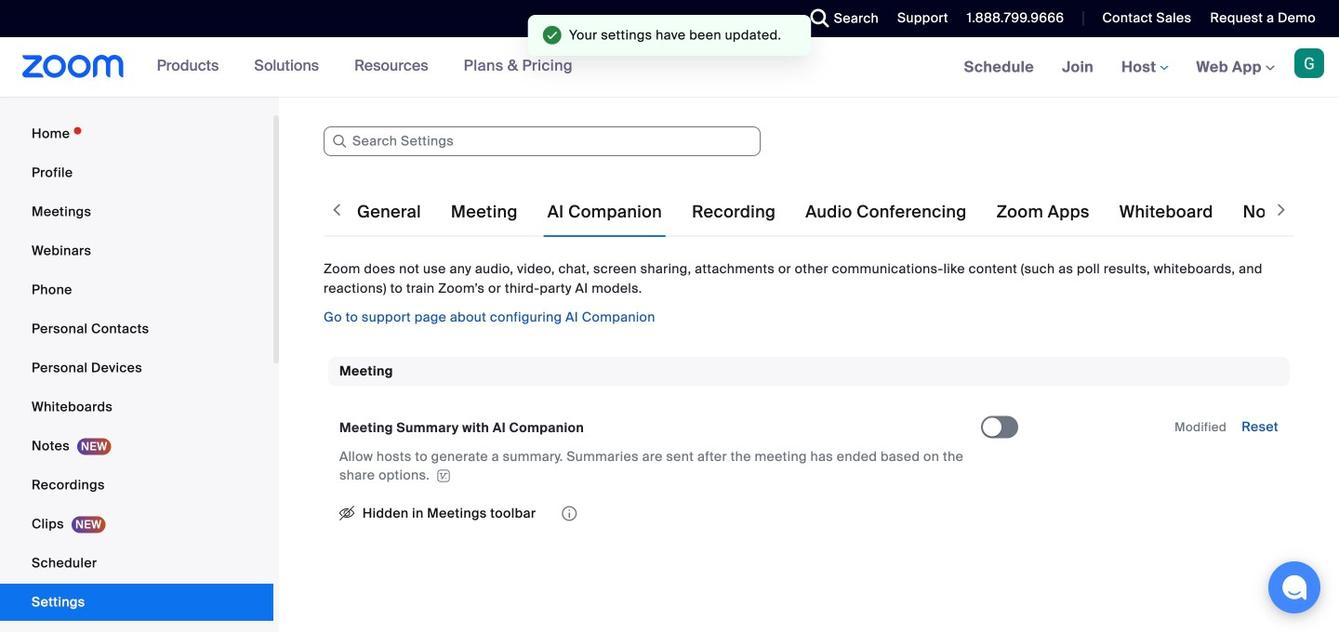 Task type: vqa. For each thing, say whether or not it's contained in the screenshot.
Banner
yes



Task type: describe. For each thing, give the bounding box(es) containing it.
tabs of my account settings page tab list
[[353, 186, 1339, 238]]

1 application from the top
[[340, 448, 965, 485]]

scroll left image
[[327, 201, 346, 220]]

learn more about hidden in meetings toolbar image
[[560, 507, 579, 520]]

product information navigation
[[143, 37, 587, 97]]

profile picture image
[[1295, 48, 1325, 78]]

success image
[[543, 26, 562, 45]]

Search Settings text field
[[324, 127, 761, 156]]

2 application from the top
[[340, 500, 981, 528]]



Task type: locate. For each thing, give the bounding box(es) containing it.
scroll right image
[[1272, 201, 1291, 220]]

1 vertical spatial application
[[340, 500, 981, 528]]

meetings navigation
[[950, 37, 1339, 98]]

banner
[[0, 37, 1339, 98]]

support version for meeting summary with ai companion image
[[434, 470, 453, 483]]

personal menu menu
[[0, 115, 273, 633]]

zoom logo image
[[22, 55, 124, 78]]

open chat image
[[1282, 575, 1308, 601]]

meeting element
[[328, 357, 1290, 550]]

application
[[340, 448, 965, 485], [340, 500, 981, 528]]

0 vertical spatial application
[[340, 448, 965, 485]]



